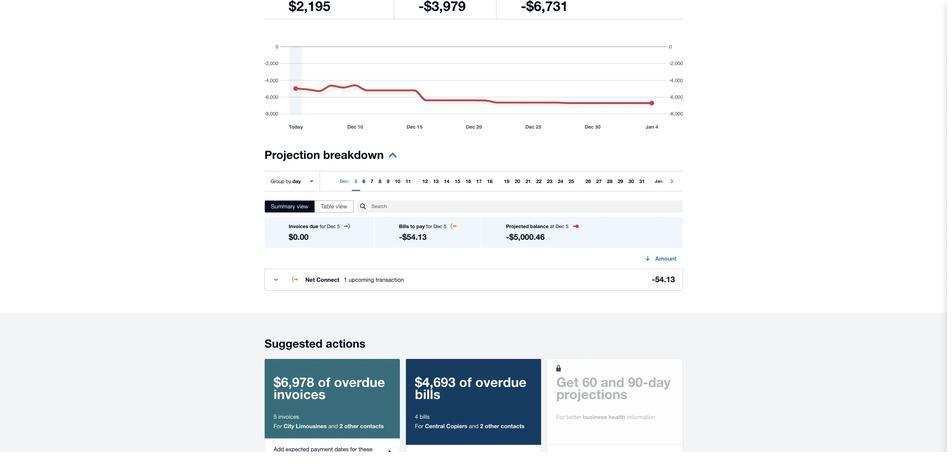 Task type: vqa. For each thing, say whether or not it's contained in the screenshot.
Summary
yes



Task type: describe. For each thing, give the bounding box(es) containing it.
projected
[[506, 223, 529, 230]]

17
[[476, 178, 482, 184]]

toggle image
[[268, 272, 284, 287]]

54.13
[[655, 275, 675, 285]]

$6,978
[[274, 375, 314, 390]]

other for of overdue invoices
[[344, 423, 359, 430]]

projection breakdown view option group
[[265, 201, 354, 213]]

bills inside of overdue bills
[[415, 387, 441, 403]]

12 button
[[420, 172, 431, 191]]

$54.13
[[402, 233, 427, 242]]

Search for a document search field
[[372, 200, 683, 213]]

health
[[609, 414, 625, 421]]

23
[[547, 178, 553, 184]]

5 inside button
[[355, 178, 357, 184]]

net connect
[[305, 276, 339, 283]]

11 button
[[403, 172, 414, 191]]

25 button
[[566, 172, 577, 191]]

invoices due for dec 5 $0.00
[[289, 223, 340, 242]]

14
[[444, 178, 450, 184]]

group
[[271, 179, 284, 184]]

18
[[487, 178, 493, 184]]

20 button
[[512, 172, 523, 191]]

16
[[466, 178, 471, 184]]

bills to pay for dec 5 -$54.13
[[399, 223, 446, 242]]

-54.13
[[652, 275, 675, 285]]

group by day
[[271, 178, 301, 184]]

60
[[582, 375, 597, 390]]

information
[[627, 414, 656, 421]]

24 button
[[555, 172, 566, 191]]

projection
[[265, 148, 320, 162]]

get 60 and 90-day projections
[[556, 375, 671, 403]]

- for -54.13
[[652, 275, 655, 285]]

view for summary view
[[297, 203, 308, 210]]

1 button
[[667, 172, 675, 191]]

- for -$5,000.46
[[506, 233, 509, 242]]

: for dec :
[[348, 179, 349, 184]]

bills
[[399, 223, 409, 230]]

1 for 1
[[669, 178, 672, 184]]

10 button
[[392, 172, 403, 191]]

summary
[[271, 203, 295, 210]]

for inside invoices due for dec 5 $0.00
[[320, 224, 326, 230]]

limousines
[[296, 423, 327, 430]]

for inside bills to pay for dec 5 -$54.13
[[426, 224, 432, 230]]

of for $6,978
[[318, 375, 330, 390]]

30 button
[[626, 172, 637, 191]]

of overdue bills
[[415, 375, 527, 403]]

5 button
[[352, 172, 360, 191]]

5 inside bills to pay for dec 5 -$54.13
[[444, 224, 446, 230]]

to
[[410, 223, 415, 230]]

transaction
[[376, 277, 404, 283]]

6 button
[[360, 172, 368, 191]]

5 inside invoices due for dec 5 $0.00
[[337, 224, 340, 230]]

dec :
[[340, 179, 349, 184]]

table view
[[321, 203, 347, 210]]

14 button
[[441, 172, 452, 191]]

amount
[[655, 255, 677, 262]]

projections
[[556, 387, 628, 403]]

20
[[515, 178, 520, 184]]

dec inside bills to pay for dec 5 -$54.13
[[434, 224, 442, 230]]

25
[[569, 178, 574, 184]]

of overdue invoices
[[274, 375, 385, 403]]

9 button
[[384, 172, 392, 191]]

and inside get 60 and 90-day projections
[[601, 375, 624, 390]]

1 upcoming transaction
[[344, 277, 404, 283]]

invoices inside 5 invoices for city limousines and 2 other contacts
[[278, 414, 299, 420]]

for inside 'for better business health information'
[[556, 414, 565, 421]]

projected balance at dec 5
[[506, 223, 569, 230]]

and for of overdue invoices
[[328, 423, 338, 430]]

suggested
[[265, 337, 323, 351]]

summary view
[[271, 203, 308, 210]]

26
[[586, 178, 591, 184]]

28
[[607, 178, 613, 184]]

22
[[536, 178, 542, 184]]

27
[[596, 178, 602, 184]]

12
[[422, 178, 428, 184]]

breakdown
[[323, 148, 384, 162]]

8 button
[[376, 172, 384, 191]]

dec left 5 button
[[340, 179, 348, 184]]

bills inside 4 bills for central copiers and 2 other contacts
[[420, 414, 430, 420]]

29
[[618, 178, 623, 184]]

: for jan :
[[662, 179, 664, 184]]

26 button
[[583, 172, 594, 191]]

$5,000.46
[[509, 233, 545, 242]]

for for of overdue invoices
[[274, 423, 282, 430]]

connect
[[317, 276, 339, 283]]

other for of overdue bills
[[485, 423, 499, 430]]

business
[[583, 414, 607, 421]]

$4,693
[[415, 375, 456, 390]]

due
[[310, 223, 318, 230]]

30
[[629, 178, 634, 184]]

18 button
[[485, 172, 495, 191]]

28 button
[[604, 172, 615, 191]]

projection breakdown button
[[265, 148, 397, 167]]

day inside get 60 and 90-day projections
[[648, 375, 671, 390]]

10
[[395, 178, 400, 184]]

view for table view
[[336, 203, 347, 210]]

by
[[286, 179, 291, 184]]

dec inside invoices due for dec 5 $0.00
[[327, 224, 336, 230]]



Task type: locate. For each thing, give the bounding box(es) containing it.
1 horizontal spatial other
[[485, 423, 499, 430]]

1 contacts from the left
[[360, 423, 384, 430]]

17 button
[[474, 172, 485, 191]]

other inside 4 bills for central copiers and 2 other contacts
[[485, 423, 499, 430]]

2 : from the left
[[662, 179, 664, 184]]

0 horizontal spatial day
[[293, 178, 301, 184]]

23 button
[[545, 172, 555, 191]]

for for of overdue bills
[[415, 423, 423, 430]]

dec
[[340, 179, 348, 184], [327, 224, 336, 230], [434, 224, 442, 230], [556, 224, 564, 230]]

0 vertical spatial 1
[[669, 178, 672, 184]]

5 invoices for city limousines and 2 other contacts
[[274, 414, 384, 430]]

- down bills
[[399, 233, 402, 242]]

0 horizontal spatial 1
[[344, 277, 347, 283]]

2 for invoices
[[340, 423, 343, 430]]

: left 5 button
[[348, 179, 349, 184]]

1 inside 1 button
[[669, 178, 672, 184]]

for
[[320, 224, 326, 230], [426, 224, 432, 230]]

4
[[415, 414, 418, 420]]

balance
[[530, 223, 549, 230]]

2 right copiers
[[480, 423, 483, 430]]

1 horizontal spatial 2
[[480, 423, 483, 430]]

1 horizontal spatial :
[[662, 179, 664, 184]]

other inside 5 invoices for city limousines and 2 other contacts
[[344, 423, 359, 430]]

5 inside projected balance at dec 5
[[566, 224, 569, 230]]

31 button
[[637, 172, 648, 191]]

2 other from the left
[[485, 423, 499, 430]]

dec right due
[[327, 224, 336, 230]]

jan :
[[655, 179, 664, 184]]

net
[[305, 276, 315, 283]]

1 for 1 upcoming transaction
[[344, 277, 347, 283]]

5 inside 5 invoices for city limousines and 2 other contacts
[[274, 414, 277, 420]]

2 right limousines
[[340, 423, 343, 430]]

of inside of overdue invoices
[[318, 375, 330, 390]]

upcoming
[[349, 277, 374, 283]]

2 for bills
[[480, 423, 483, 430]]

at
[[550, 224, 554, 230]]

1 horizontal spatial for
[[415, 423, 423, 430]]

jan
[[655, 179, 662, 184]]

view right table
[[336, 203, 347, 210]]

for
[[556, 414, 565, 421], [274, 423, 282, 430], [415, 423, 423, 430]]

invoices
[[274, 387, 326, 403], [278, 414, 299, 420]]

- down amount popup button
[[652, 275, 655, 285]]

0 horizontal spatial for
[[274, 423, 282, 430]]

90-
[[628, 375, 648, 390]]

2 view from the left
[[336, 203, 347, 210]]

0 horizontal spatial and
[[328, 423, 338, 430]]

get
[[556, 375, 579, 390]]

1 horizontal spatial view
[[336, 203, 347, 210]]

overdue for of overdue bills
[[475, 375, 527, 390]]

scroll right image
[[668, 172, 677, 191]]

view right summary
[[297, 203, 308, 210]]

0 horizontal spatial other
[[344, 423, 359, 430]]

for left city
[[274, 423, 282, 430]]

1 of from the left
[[318, 375, 330, 390]]

for better business health information
[[556, 414, 656, 421]]

for inside 4 bills for central copiers and 2 other contacts
[[415, 423, 423, 430]]

1
[[669, 178, 672, 184], [344, 277, 347, 283]]

19 button
[[501, 172, 512, 191]]

1 horizontal spatial contacts
[[501, 423, 525, 430]]

1 horizontal spatial and
[[469, 423, 479, 430]]

2 horizontal spatial -
[[652, 275, 655, 285]]

projection breakdown
[[265, 148, 384, 162]]

8
[[379, 178, 382, 184]]

0 horizontal spatial for
[[320, 224, 326, 230]]

0 vertical spatial day
[[293, 178, 301, 184]]

1 right jan :
[[669, 178, 672, 184]]

and right copiers
[[469, 423, 479, 430]]

0 vertical spatial invoices
[[274, 387, 326, 403]]

-$5,000.46
[[506, 233, 545, 242]]

2 inside 5 invoices for city limousines and 2 other contacts
[[340, 423, 343, 430]]

- inside bills to pay for dec 5 -$54.13
[[399, 233, 402, 242]]

2 horizontal spatial for
[[556, 414, 565, 421]]

pay
[[417, 223, 425, 230]]

and right limousines
[[328, 423, 338, 430]]

11
[[406, 178, 411, 184]]

$0.00
[[289, 233, 309, 242]]

contacts inside 4 bills for central copiers and 2 other contacts
[[501, 423, 525, 430]]

dec right "pay"
[[434, 224, 442, 230]]

overdue inside of overdue invoices
[[334, 375, 385, 390]]

7 button
[[368, 172, 376, 191]]

0 horizontal spatial view
[[297, 203, 308, 210]]

suggested actions
[[265, 337, 366, 351]]

of inside of overdue bills
[[459, 375, 472, 390]]

bills right 4
[[420, 414, 430, 420]]

1 horizontal spatial for
[[426, 224, 432, 230]]

1 vertical spatial invoices
[[278, 414, 299, 420]]

- down projected
[[506, 233, 509, 242]]

21
[[526, 178, 531, 184]]

amount button
[[639, 251, 683, 266]]

: left 1 button
[[662, 179, 664, 184]]

and
[[601, 375, 624, 390], [328, 423, 338, 430], [469, 423, 479, 430]]

overdue for of overdue invoices
[[334, 375, 385, 390]]

7
[[371, 178, 373, 184]]

5
[[355, 178, 357, 184], [337, 224, 340, 230], [444, 224, 446, 230], [566, 224, 569, 230], [274, 414, 277, 420]]

1 horizontal spatial of
[[459, 375, 472, 390]]

contacts for of overdue bills
[[501, 423, 525, 430]]

actions
[[326, 337, 366, 351]]

1 vertical spatial bills
[[420, 414, 430, 420]]

0 horizontal spatial 2
[[340, 423, 343, 430]]

6
[[363, 178, 365, 184]]

other
[[344, 423, 359, 430], [485, 423, 499, 430]]

1 horizontal spatial day
[[648, 375, 671, 390]]

contacts for of overdue invoices
[[360, 423, 384, 430]]

0 horizontal spatial of
[[318, 375, 330, 390]]

dec right at
[[556, 224, 564, 230]]

invoices inside of overdue invoices
[[274, 387, 326, 403]]

2 of from the left
[[459, 375, 472, 390]]

24
[[558, 178, 563, 184]]

better
[[566, 414, 581, 421]]

city
[[284, 423, 294, 430]]

1 other from the left
[[344, 423, 359, 430]]

1 overdue from the left
[[334, 375, 385, 390]]

and right 60
[[601, 375, 624, 390]]

of right "$4,693"
[[459, 375, 472, 390]]

1 horizontal spatial overdue
[[475, 375, 527, 390]]

and inside 4 bills for central copiers and 2 other contacts
[[469, 423, 479, 430]]

0 horizontal spatial overdue
[[334, 375, 385, 390]]

1 for from the left
[[320, 224, 326, 230]]

1 left upcoming
[[344, 277, 347, 283]]

central
[[425, 423, 445, 430]]

1 vertical spatial day
[[648, 375, 671, 390]]

2 for from the left
[[426, 224, 432, 230]]

0 horizontal spatial -
[[399, 233, 402, 242]]

2 inside 4 bills for central copiers and 2 other contacts
[[480, 423, 483, 430]]

15 button
[[452, 172, 463, 191]]

1 view from the left
[[297, 203, 308, 210]]

2 horizontal spatial and
[[601, 375, 624, 390]]

0 horizontal spatial :
[[348, 179, 349, 184]]

13 button
[[431, 172, 441, 191]]

for right "pay"
[[426, 224, 432, 230]]

for inside 5 invoices for city limousines and 2 other contacts
[[274, 423, 282, 430]]

overdue
[[334, 375, 385, 390], [475, 375, 527, 390]]

and inside 5 invoices for city limousines and 2 other contacts
[[328, 423, 338, 430]]

copiers
[[446, 423, 468, 430]]

1 vertical spatial 1
[[344, 277, 347, 283]]

dec inside projected balance at dec 5
[[556, 224, 564, 230]]

4 bills for central copiers and 2 other contacts
[[415, 414, 525, 430]]

19
[[504, 178, 510, 184]]

for down 4
[[415, 423, 423, 430]]

day
[[293, 178, 301, 184], [648, 375, 671, 390]]

1 2 from the left
[[340, 423, 343, 430]]

29 button
[[615, 172, 626, 191]]

1 horizontal spatial 1
[[669, 178, 672, 184]]

for left better
[[556, 414, 565, 421]]

contacts inside 5 invoices for city limousines and 2 other contacts
[[360, 423, 384, 430]]

overdue inside of overdue bills
[[475, 375, 527, 390]]

1 horizontal spatial -
[[506, 233, 509, 242]]

of for $4,693
[[459, 375, 472, 390]]

2 contacts from the left
[[501, 423, 525, 430]]

13
[[433, 178, 439, 184]]

9
[[387, 178, 390, 184]]

15
[[455, 178, 460, 184]]

for right due
[[320, 224, 326, 230]]

27 button
[[594, 172, 604, 191]]

21 button
[[523, 172, 534, 191]]

16 button
[[463, 172, 474, 191]]

0 horizontal spatial contacts
[[360, 423, 384, 430]]

2 overdue from the left
[[475, 375, 527, 390]]

of
[[318, 375, 330, 390], [459, 375, 472, 390]]

:
[[348, 179, 349, 184], [662, 179, 664, 184]]

2 2 from the left
[[480, 423, 483, 430]]

1 : from the left
[[348, 179, 349, 184]]

and for of overdue bills
[[469, 423, 479, 430]]

invoices
[[289, 223, 308, 230]]

0 vertical spatial bills
[[415, 387, 441, 403]]

of right $6,978 at the bottom
[[318, 375, 330, 390]]

view
[[297, 203, 308, 210], [336, 203, 347, 210]]

bills up 4
[[415, 387, 441, 403]]



